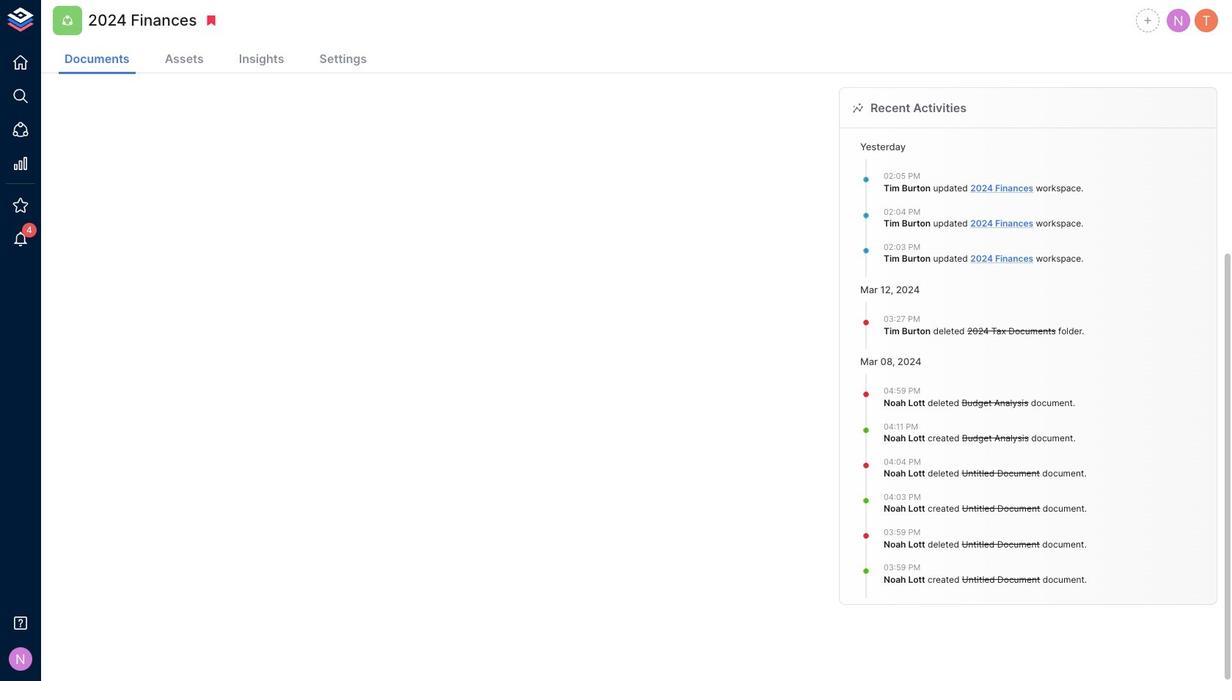 Task type: vqa. For each thing, say whether or not it's contained in the screenshot.
workspace name text box
no



Task type: locate. For each thing, give the bounding box(es) containing it.
remove bookmark image
[[205, 14, 218, 27]]



